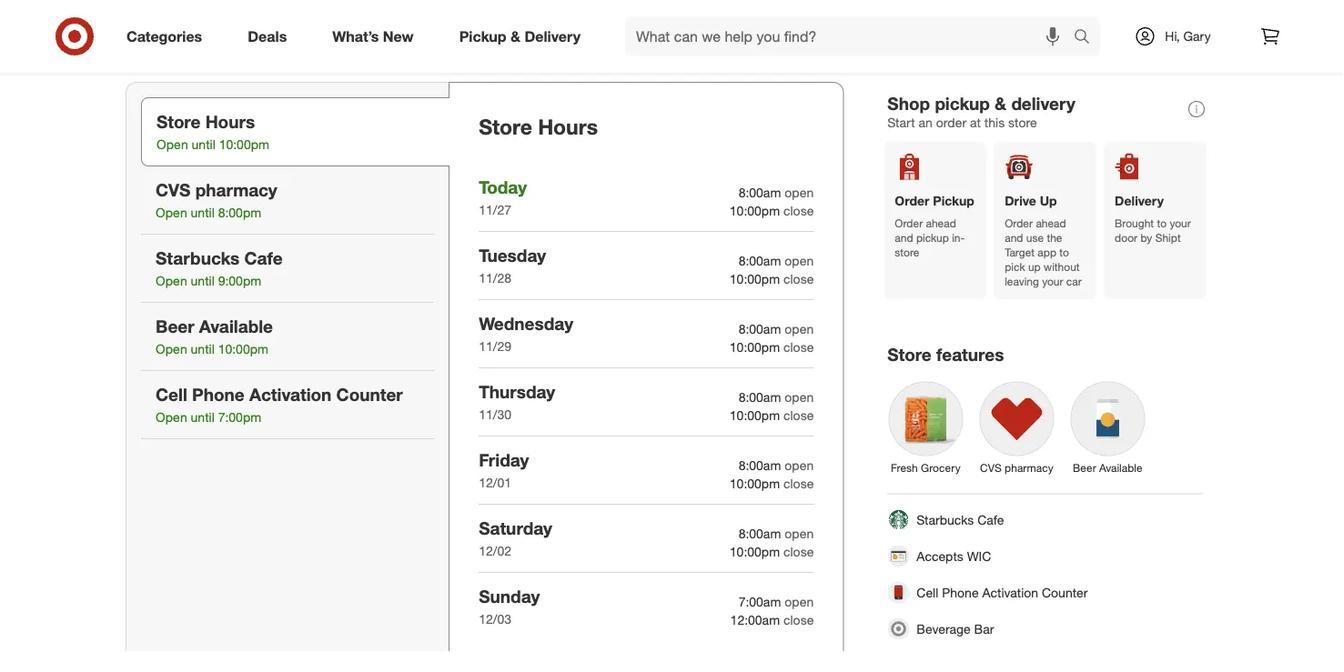 Task type: describe. For each thing, give the bounding box(es) containing it.
saturday 12/02
[[479, 518, 552, 559]]

beer for beer available open until 10:00pm
[[156, 316, 194, 337]]

wic
[[967, 548, 991, 564]]

until for store
[[192, 137, 216, 153]]

drive up order ahead and use the target app to pick up without leaving your car
[[1005, 193, 1082, 288]]

drive
[[1005, 193, 1037, 209]]

cvs pharmacy link
[[971, 373, 1062, 479]]

thursday 11/30
[[479, 381, 555, 423]]

& inside pickup & delivery link
[[511, 27, 521, 45]]

10:00pm for wednesday
[[730, 339, 780, 355]]

delivery
[[1012, 93, 1076, 114]]

accepts
[[917, 548, 964, 564]]

11/29
[[479, 339, 512, 355]]

store hours
[[479, 114, 598, 139]]

open for cvs pharmacy
[[156, 205, 187, 221]]

this
[[985, 115, 1005, 130]]

12/01
[[479, 475, 512, 491]]

store inside shop pickup & delivery start an order at this store
[[1009, 115, 1037, 130]]

8:00am open 10:00pm close for tuesday
[[730, 253, 814, 287]]

at
[[970, 115, 981, 130]]

phone for cell phone activation counter
[[942, 585, 979, 601]]

tuesday
[[479, 245, 546, 266]]

& inside shop pickup & delivery start an order at this store
[[995, 93, 1007, 114]]

pickup inside the 'order pickup order ahead and pickup in- store'
[[933, 193, 975, 209]]

counter for cell phone activation counter
[[1042, 585, 1088, 601]]

accepts wic
[[917, 548, 991, 564]]

available for beer available open until 10:00pm
[[199, 316, 273, 337]]

cell phone activation counter open until 7:00pm
[[156, 384, 403, 426]]

10:00pm inside beer available open until 10:00pm
[[218, 341, 268, 357]]

11/27
[[479, 202, 512, 218]]

open for store hours
[[157, 137, 188, 153]]

open for today
[[785, 185, 814, 201]]

starbucks cafe open until 9:00pm
[[156, 248, 283, 289]]

What can we help you find? suggestions appear below search field
[[625, 16, 1079, 56]]

tuesday 11/28
[[479, 245, 546, 286]]

open for tuesday
[[785, 253, 814, 269]]

gary
[[1184, 28, 1211, 44]]

cvs pharmacy open until 8:00pm
[[156, 179, 277, 221]]

store inside the 'order pickup order ahead and pickup in- store'
[[895, 245, 920, 259]]

an
[[919, 115, 933, 130]]

door
[[1115, 231, 1138, 245]]

10:00pm inside store hours open until 10:00pm
[[219, 137, 269, 153]]

10:00pm for today
[[730, 203, 780, 219]]

hi, gary
[[1165, 28, 1211, 44]]

beverage bar
[[917, 621, 994, 637]]

shop
[[888, 93, 930, 114]]

and for order
[[895, 231, 913, 245]]

8:00am for friday
[[739, 458, 781, 474]]

pharmacy for cvs pharmacy
[[1005, 461, 1054, 475]]

starbucks cafe
[[917, 512, 1004, 528]]

order for drive up
[[1005, 216, 1033, 230]]

available for beer available
[[1100, 461, 1143, 475]]

order for order pickup
[[895, 216, 923, 230]]

today
[[479, 177, 527, 197]]

store hours open until 10:00pm
[[157, 111, 269, 153]]

cell for cell phone activation counter
[[917, 585, 939, 601]]

0 vertical spatial pickup
[[459, 27, 507, 45]]

in-
[[952, 231, 965, 245]]

close for friday
[[784, 476, 814, 492]]

8:00am for thursday
[[739, 389, 781, 405]]

thursday
[[479, 381, 555, 402]]

open for thursday
[[785, 389, 814, 405]]

activation for cell phone activation counter
[[983, 585, 1039, 601]]

phone for cell phone activation counter open until 7:00pm
[[192, 384, 244, 405]]

what's new
[[332, 27, 414, 45]]

8:00am open 10:00pm close for saturday
[[730, 526, 814, 560]]

7:00am
[[739, 594, 781, 610]]

target
[[1005, 245, 1035, 259]]

0 vertical spatial delivery
[[525, 27, 581, 45]]

pickup & delivery link
[[444, 16, 603, 56]]

categories
[[127, 27, 202, 45]]

cvs for cvs pharmacy open until 8:00pm
[[156, 179, 191, 200]]

open inside the cell phone activation counter open until 7:00pm
[[156, 410, 187, 426]]

leaving
[[1005, 275, 1039, 288]]

deals
[[248, 27, 287, 45]]

to inside drive up order ahead and use the target app to pick up without leaving your car
[[1060, 245, 1069, 259]]

deals link
[[232, 16, 310, 56]]

store for store features
[[888, 345, 932, 366]]

12/03
[[479, 612, 512, 628]]

close for today
[[784, 203, 814, 219]]

beer for beer available
[[1073, 461, 1097, 475]]

open for wednesday
[[785, 321, 814, 337]]

fresh grocery link
[[880, 373, 971, 479]]

friday
[[479, 450, 529, 470]]

by
[[1141, 231, 1153, 245]]

open for saturday
[[785, 526, 814, 542]]

10:00pm for saturday
[[730, 544, 780, 560]]

11/30
[[479, 407, 512, 423]]

cell for cell phone activation counter open until 7:00pm
[[156, 384, 187, 405]]

sunday
[[479, 586, 540, 607]]

pickup inside the 'order pickup order ahead and pickup in- store'
[[916, 231, 949, 245]]

today 11/27
[[479, 177, 527, 218]]

pickup inside shop pickup & delivery start an order at this store
[[935, 93, 990, 114]]

use
[[1026, 231, 1044, 245]]

cafe for starbucks cafe
[[978, 512, 1004, 528]]

fresh grocery
[[891, 461, 961, 475]]

categories link
[[111, 16, 225, 56]]

your inside delivery brought to your door by shipt
[[1170, 216, 1191, 230]]

9:00pm
[[218, 273, 261, 289]]

10:00pm for friday
[[730, 476, 780, 492]]

wednesday 11/29
[[479, 313, 573, 355]]

8:00am for saturday
[[739, 526, 781, 542]]

what's
[[332, 27, 379, 45]]

ahead for pickup
[[926, 216, 956, 230]]

and for drive
[[1005, 231, 1023, 245]]

close for saturday
[[784, 544, 814, 560]]

delivery brought to your door by shipt
[[1115, 193, 1191, 245]]



Task type: vqa. For each thing, say whether or not it's contained in the screenshot.
"$70"
no



Task type: locate. For each thing, give the bounding box(es) containing it.
available inside beer available open until 10:00pm
[[199, 316, 273, 337]]

close for tuesday
[[784, 271, 814, 287]]

phone inside the cell phone activation counter open until 7:00pm
[[192, 384, 244, 405]]

1 vertical spatial delivery
[[1115, 193, 1164, 209]]

0 horizontal spatial hours
[[205, 111, 255, 132]]

0 horizontal spatial ahead
[[926, 216, 956, 230]]

open for friday
[[785, 458, 814, 474]]

8:00am
[[739, 185, 781, 201], [739, 253, 781, 269], [739, 321, 781, 337], [739, 389, 781, 405], [739, 458, 781, 474], [739, 526, 781, 542]]

1 horizontal spatial and
[[1005, 231, 1023, 245]]

1 horizontal spatial phone
[[942, 585, 979, 601]]

open inside the starbucks cafe open until 9:00pm
[[156, 273, 187, 289]]

store features
[[888, 345, 1004, 366]]

0 horizontal spatial cvs
[[156, 179, 191, 200]]

cvs pharmacy
[[980, 461, 1054, 475]]

2 open from the top
[[785, 253, 814, 269]]

counter
[[336, 384, 403, 405], [1042, 585, 1088, 601]]

0 vertical spatial cvs
[[156, 179, 191, 200]]

and left in-
[[895, 231, 913, 245]]

and
[[895, 231, 913, 245], [1005, 231, 1023, 245]]

your inside drive up order ahead and use the target app to pick up without leaving your car
[[1042, 275, 1064, 288]]

until up cvs pharmacy open until 8:00pm
[[192, 137, 216, 153]]

until left 7:00pm
[[191, 410, 215, 426]]

0 vertical spatial to
[[1157, 216, 1167, 230]]

phone up beverage bar
[[942, 585, 979, 601]]

0 horizontal spatial &
[[511, 27, 521, 45]]

up
[[1028, 260, 1041, 274]]

cell inside the cell phone activation counter open until 7:00pm
[[156, 384, 187, 405]]

grocery
[[921, 461, 961, 475]]

0 vertical spatial &
[[511, 27, 521, 45]]

5 8:00am from the top
[[739, 458, 781, 474]]

0 horizontal spatial beer
[[156, 316, 194, 337]]

0 vertical spatial beer
[[156, 316, 194, 337]]

&
[[511, 27, 521, 45], [995, 93, 1007, 114]]

3 close from the top
[[784, 339, 814, 355]]

delivery
[[525, 27, 581, 45], [1115, 193, 1164, 209]]

beer
[[156, 316, 194, 337], [1073, 461, 1097, 475]]

order pickup order ahead and pickup in- store
[[895, 193, 975, 259]]

3 8:00am open 10:00pm close from the top
[[730, 321, 814, 355]]

start
[[888, 115, 915, 130]]

0 horizontal spatial delivery
[[525, 27, 581, 45]]

0 horizontal spatial starbucks
[[156, 248, 240, 269]]

starbucks for starbucks cafe
[[917, 512, 974, 528]]

8:00am for wednesday
[[739, 321, 781, 337]]

cvs right grocery on the bottom right of page
[[980, 461, 1002, 475]]

1 vertical spatial your
[[1042, 275, 1064, 288]]

0 horizontal spatial available
[[199, 316, 273, 337]]

2 and from the left
[[1005, 231, 1023, 245]]

1 horizontal spatial starbucks
[[917, 512, 974, 528]]

1 vertical spatial pharmacy
[[1005, 461, 1054, 475]]

1 vertical spatial cell
[[917, 585, 939, 601]]

1 horizontal spatial activation
[[983, 585, 1039, 601]]

0 horizontal spatial store
[[157, 111, 201, 132]]

0 vertical spatial store
[[1009, 115, 1037, 130]]

to up the shipt
[[1157, 216, 1167, 230]]

pickup
[[459, 27, 507, 45], [933, 193, 975, 209]]

0 horizontal spatial counter
[[336, 384, 403, 405]]

10:00pm for tuesday
[[730, 271, 780, 287]]

pharmacy left beer available
[[1005, 461, 1054, 475]]

8:00am open 10:00pm close for wednesday
[[730, 321, 814, 355]]

delivery inside delivery brought to your door by shipt
[[1115, 193, 1164, 209]]

0 vertical spatial cafe
[[244, 248, 283, 269]]

0 vertical spatial starbucks
[[156, 248, 240, 269]]

beer right cvs pharmacy at right
[[1073, 461, 1097, 475]]

8:00am open 10:00pm close
[[730, 185, 814, 219], [730, 253, 814, 287], [730, 321, 814, 355], [730, 389, 814, 424], [730, 458, 814, 492], [730, 526, 814, 560]]

and up target
[[1005, 231, 1023, 245]]

0 horizontal spatial phone
[[192, 384, 244, 405]]

activation up bar
[[983, 585, 1039, 601]]

ahead up the the
[[1036, 216, 1066, 230]]

pickup up in-
[[933, 193, 975, 209]]

until inside cvs pharmacy open until 8:00pm
[[191, 205, 215, 221]]

6 8:00am open 10:00pm close from the top
[[730, 526, 814, 560]]

close inside '7:00am open 12:00am close'
[[784, 612, 814, 628]]

open
[[785, 185, 814, 201], [785, 253, 814, 269], [785, 321, 814, 337], [785, 389, 814, 405], [785, 458, 814, 474], [785, 526, 814, 542], [785, 594, 814, 610]]

starbucks for starbucks cafe open until 9:00pm
[[156, 248, 240, 269]]

store up today
[[479, 114, 532, 139]]

open inside store hours open until 10:00pm
[[157, 137, 188, 153]]

beer down the starbucks cafe open until 9:00pm
[[156, 316, 194, 337]]

pick
[[1005, 260, 1025, 274]]

close for thursday
[[784, 408, 814, 424]]

1 vertical spatial pickup
[[933, 193, 975, 209]]

close for wednesday
[[784, 339, 814, 355]]

phone
[[192, 384, 244, 405], [942, 585, 979, 601]]

ahead up in-
[[926, 216, 956, 230]]

0 horizontal spatial cell
[[156, 384, 187, 405]]

until down the starbucks cafe open until 9:00pm
[[191, 341, 215, 357]]

order inside drive up order ahead and use the target app to pick up without leaving your car
[[1005, 216, 1033, 230]]

store for store hours open until 10:00pm
[[157, 111, 201, 132]]

7 open from the top
[[785, 594, 814, 610]]

store left 'features'
[[888, 345, 932, 366]]

1 horizontal spatial store
[[479, 114, 532, 139]]

store down categories link
[[157, 111, 201, 132]]

cell phone activation counter
[[917, 585, 1088, 601]]

pickup & delivery
[[459, 27, 581, 45]]

up
[[1040, 193, 1057, 209]]

until for cvs
[[191, 205, 215, 221]]

cvs
[[156, 179, 191, 200], [980, 461, 1002, 475]]

2 ahead from the left
[[1036, 216, 1066, 230]]

0 vertical spatial your
[[1170, 216, 1191, 230]]

activation for cell phone activation counter open until 7:00pm
[[249, 384, 332, 405]]

until left 9:00pm
[[191, 273, 215, 289]]

1 vertical spatial &
[[995, 93, 1007, 114]]

1 horizontal spatial cafe
[[978, 512, 1004, 528]]

4 8:00am open 10:00pm close from the top
[[730, 389, 814, 424]]

1 horizontal spatial pharmacy
[[1005, 461, 1054, 475]]

0 vertical spatial counter
[[336, 384, 403, 405]]

activation inside the cell phone activation counter open until 7:00pm
[[249, 384, 332, 405]]

hours inside store hours open until 10:00pm
[[205, 111, 255, 132]]

new
[[383, 27, 414, 45]]

starbucks inside the starbucks cafe open until 9:00pm
[[156, 248, 240, 269]]

open inside beer available open until 10:00pm
[[156, 341, 187, 357]]

close
[[784, 203, 814, 219], [784, 271, 814, 287], [784, 339, 814, 355], [784, 408, 814, 424], [784, 476, 814, 492], [784, 544, 814, 560], [784, 612, 814, 628]]

0 vertical spatial available
[[199, 316, 273, 337]]

1 ahead from the left
[[926, 216, 956, 230]]

to inside delivery brought to your door by shipt
[[1157, 216, 1167, 230]]

shop pickup & delivery start an order at this store
[[888, 93, 1076, 130]]

1 vertical spatial cafe
[[978, 512, 1004, 528]]

0 horizontal spatial pharmacy
[[195, 179, 277, 200]]

open
[[157, 137, 188, 153], [156, 205, 187, 221], [156, 273, 187, 289], [156, 341, 187, 357], [156, 410, 187, 426]]

until inside store hours open until 10:00pm
[[192, 137, 216, 153]]

ahead for up
[[1036, 216, 1066, 230]]

ahead inside the 'order pickup order ahead and pickup in- store'
[[926, 216, 956, 230]]

1 horizontal spatial beer
[[1073, 461, 1097, 475]]

open inside cvs pharmacy open until 8:00pm
[[156, 205, 187, 221]]

8:00am for tuesday
[[739, 253, 781, 269]]

1 close from the top
[[784, 203, 814, 219]]

1 vertical spatial beer
[[1073, 461, 1097, 475]]

store
[[157, 111, 201, 132], [479, 114, 532, 139], [888, 345, 932, 366]]

pickup left in-
[[916, 231, 949, 245]]

1 vertical spatial starbucks
[[917, 512, 974, 528]]

pharmacy up "8:00pm"
[[195, 179, 277, 200]]

11/28
[[479, 270, 512, 286]]

to up without on the top
[[1060, 245, 1069, 259]]

store inside store hours open until 10:00pm
[[157, 111, 201, 132]]

until for starbucks
[[191, 273, 215, 289]]

pickup up order
[[935, 93, 990, 114]]

1 vertical spatial cvs
[[980, 461, 1002, 475]]

8:00am open 10:00pm close for thursday
[[730, 389, 814, 424]]

fresh
[[891, 461, 918, 475]]

beer available link
[[1062, 373, 1154, 479]]

8:00am open 10:00pm close for friday
[[730, 458, 814, 492]]

order
[[936, 115, 967, 130]]

1 horizontal spatial store
[[1009, 115, 1037, 130]]

shipt
[[1156, 231, 1181, 245]]

saturday
[[479, 518, 552, 539]]

3 8:00am from the top
[[739, 321, 781, 337]]

open for beer available
[[156, 341, 187, 357]]

1 horizontal spatial &
[[995, 93, 1007, 114]]

cell down accepts
[[917, 585, 939, 601]]

the
[[1047, 231, 1063, 245]]

cvs for cvs pharmacy
[[980, 461, 1002, 475]]

pharmacy for cvs pharmacy open until 8:00pm
[[195, 179, 277, 200]]

brought
[[1115, 216, 1154, 230]]

1 8:00am open 10:00pm close from the top
[[730, 185, 814, 219]]

6 open from the top
[[785, 526, 814, 542]]

and inside the 'order pickup order ahead and pickup in- store'
[[895, 231, 913, 245]]

4 close from the top
[[784, 408, 814, 424]]

store
[[1009, 115, 1037, 130], [895, 245, 920, 259]]

your down without on the top
[[1042, 275, 1064, 288]]

beer available open until 10:00pm
[[156, 316, 273, 357]]

2 close from the top
[[784, 271, 814, 287]]

beer available
[[1073, 461, 1143, 475]]

1 horizontal spatial cell
[[917, 585, 939, 601]]

store for store hours
[[479, 114, 532, 139]]

1 vertical spatial phone
[[942, 585, 979, 601]]

cafe up wic
[[978, 512, 1004, 528]]

pickup right new
[[459, 27, 507, 45]]

1 vertical spatial counter
[[1042, 585, 1088, 601]]

8:00am for today
[[739, 185, 781, 201]]

close for sunday
[[784, 612, 814, 628]]

counter for cell phone activation counter open until 7:00pm
[[336, 384, 403, 405]]

your up the shipt
[[1170, 216, 1191, 230]]

cafe for starbucks cafe open until 9:00pm
[[244, 248, 283, 269]]

2 8:00am open 10:00pm close from the top
[[730, 253, 814, 287]]

2 horizontal spatial store
[[888, 345, 932, 366]]

pharmacy inside cvs pharmacy open until 8:00pm
[[195, 179, 277, 200]]

friday 12/01
[[479, 450, 529, 491]]

available
[[199, 316, 273, 337], [1100, 461, 1143, 475]]

5 open from the top
[[785, 458, 814, 474]]

0 horizontal spatial pickup
[[459, 27, 507, 45]]

until inside the cell phone activation counter open until 7:00pm
[[191, 410, 215, 426]]

pickup
[[935, 93, 990, 114], [916, 231, 949, 245]]

hours for store hours
[[538, 114, 598, 139]]

activation up 7:00pm
[[249, 384, 332, 405]]

until inside beer available open until 10:00pm
[[191, 341, 215, 357]]

1 horizontal spatial ahead
[[1036, 216, 1066, 230]]

0 horizontal spatial to
[[1060, 245, 1069, 259]]

hours for store hours open until 10:00pm
[[205, 111, 255, 132]]

cvs inside cvs pharmacy open until 8:00pm
[[156, 179, 191, 200]]

1 horizontal spatial counter
[[1042, 585, 1088, 601]]

counter inside the cell phone activation counter open until 7:00pm
[[336, 384, 403, 405]]

1 horizontal spatial cvs
[[980, 461, 1002, 475]]

1 open from the top
[[785, 185, 814, 201]]

7 close from the top
[[784, 612, 814, 628]]

7:00pm
[[218, 410, 261, 426]]

until for beer
[[191, 341, 215, 357]]

1 8:00am from the top
[[739, 185, 781, 201]]

starbucks
[[156, 248, 240, 269], [917, 512, 974, 528]]

1 horizontal spatial delivery
[[1115, 193, 1164, 209]]

beer inside beer available open until 10:00pm
[[156, 316, 194, 337]]

7:00am open 12:00am close
[[731, 594, 814, 628]]

what's new link
[[317, 16, 437, 56]]

order
[[895, 193, 930, 209], [895, 216, 923, 230], [1005, 216, 1033, 230]]

5 8:00am open 10:00pm close from the top
[[730, 458, 814, 492]]

your
[[1170, 216, 1191, 230], [1042, 275, 1064, 288]]

until left "8:00pm"
[[191, 205, 215, 221]]

ahead inside drive up order ahead and use the target app to pick up without leaving your car
[[1036, 216, 1066, 230]]

4 open from the top
[[785, 389, 814, 405]]

0 vertical spatial pharmacy
[[195, 179, 277, 200]]

starbucks up accepts
[[917, 512, 974, 528]]

app
[[1038, 245, 1057, 259]]

6 8:00am from the top
[[739, 526, 781, 542]]

cvs down store hours open until 10:00pm
[[156, 179, 191, 200]]

1 horizontal spatial your
[[1170, 216, 1191, 230]]

without
[[1044, 260, 1080, 274]]

search button
[[1066, 16, 1110, 60]]

1 horizontal spatial hours
[[538, 114, 598, 139]]

search
[[1066, 29, 1110, 47]]

0 vertical spatial phone
[[192, 384, 244, 405]]

1 horizontal spatial pickup
[[933, 193, 975, 209]]

0 horizontal spatial activation
[[249, 384, 332, 405]]

open inside '7:00am open 12:00am close'
[[785, 594, 814, 610]]

12/02
[[479, 543, 512, 559]]

4 8:00am from the top
[[739, 389, 781, 405]]

0 horizontal spatial store
[[895, 245, 920, 259]]

to
[[1157, 216, 1167, 230], [1060, 245, 1069, 259]]

1 vertical spatial store
[[895, 245, 920, 259]]

cell down beer available open until 10:00pm
[[156, 384, 187, 405]]

car
[[1067, 275, 1082, 288]]

bar
[[974, 621, 994, 637]]

10:00pm for thursday
[[730, 408, 780, 424]]

cafe up 9:00pm
[[244, 248, 283, 269]]

0 horizontal spatial cafe
[[244, 248, 283, 269]]

store capabilities with hours, vertical tabs tab list
[[126, 82, 450, 653]]

1 vertical spatial available
[[1100, 461, 1143, 475]]

0 horizontal spatial your
[[1042, 275, 1064, 288]]

6 close from the top
[[784, 544, 814, 560]]

1 vertical spatial pickup
[[916, 231, 949, 245]]

open for starbucks cafe
[[156, 273, 187, 289]]

0 vertical spatial pickup
[[935, 93, 990, 114]]

sunday 12/03
[[479, 586, 540, 628]]

8:00pm
[[218, 205, 261, 221]]

5 close from the top
[[784, 476, 814, 492]]

8:00am open 10:00pm close for today
[[730, 185, 814, 219]]

1 horizontal spatial available
[[1100, 461, 1143, 475]]

open for sunday
[[785, 594, 814, 610]]

pharmacy
[[195, 179, 277, 200], [1005, 461, 1054, 475]]

0 horizontal spatial and
[[895, 231, 913, 245]]

cafe
[[244, 248, 283, 269], [978, 512, 1004, 528]]

1 vertical spatial to
[[1060, 245, 1069, 259]]

0 vertical spatial activation
[[249, 384, 332, 405]]

phone up 7:00pm
[[192, 384, 244, 405]]

starbucks up 9:00pm
[[156, 248, 240, 269]]

and inside drive up order ahead and use the target app to pick up without leaving your car
[[1005, 231, 1023, 245]]

1 and from the left
[[895, 231, 913, 245]]

ahead
[[926, 216, 956, 230], [1036, 216, 1066, 230]]

beverage
[[917, 621, 971, 637]]

2 8:00am from the top
[[739, 253, 781, 269]]

1 vertical spatial activation
[[983, 585, 1039, 601]]

wednesday
[[479, 313, 573, 334]]

3 open from the top
[[785, 321, 814, 337]]

cafe inside the starbucks cafe open until 9:00pm
[[244, 248, 283, 269]]

12:00am
[[731, 612, 780, 628]]

1 horizontal spatial to
[[1157, 216, 1167, 230]]

hi,
[[1165, 28, 1180, 44]]

0 vertical spatial cell
[[156, 384, 187, 405]]

features
[[937, 345, 1004, 366]]

until inside the starbucks cafe open until 9:00pm
[[191, 273, 215, 289]]



